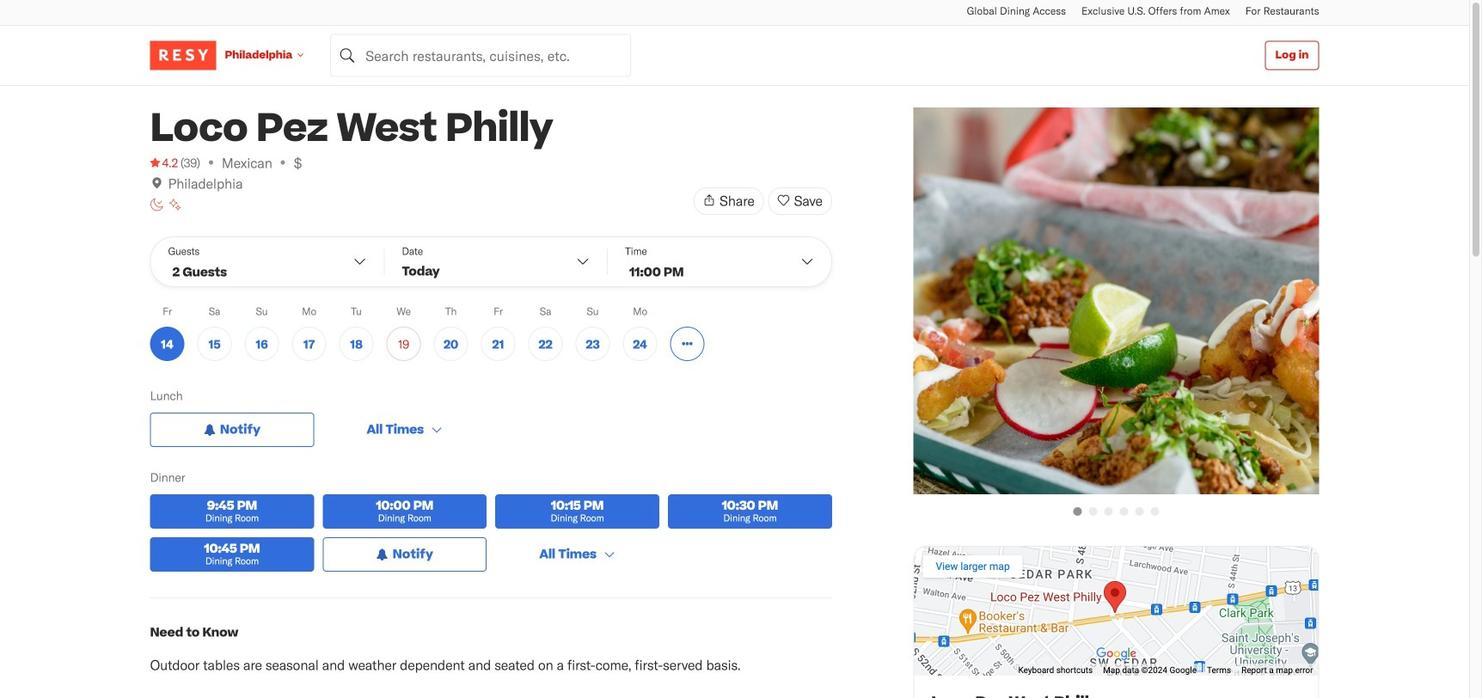 Task type: vqa. For each thing, say whether or not it's contained in the screenshot.
4.2 out of 5 stars image in the top of the page
yes



Task type: describe. For each thing, give the bounding box(es) containing it.
4.2 out of 5 stars image
[[150, 154, 178, 171]]

Search restaurants, cuisines, etc. text field
[[330, 34, 631, 77]]



Task type: locate. For each thing, give the bounding box(es) containing it.
None field
[[330, 34, 631, 77]]



